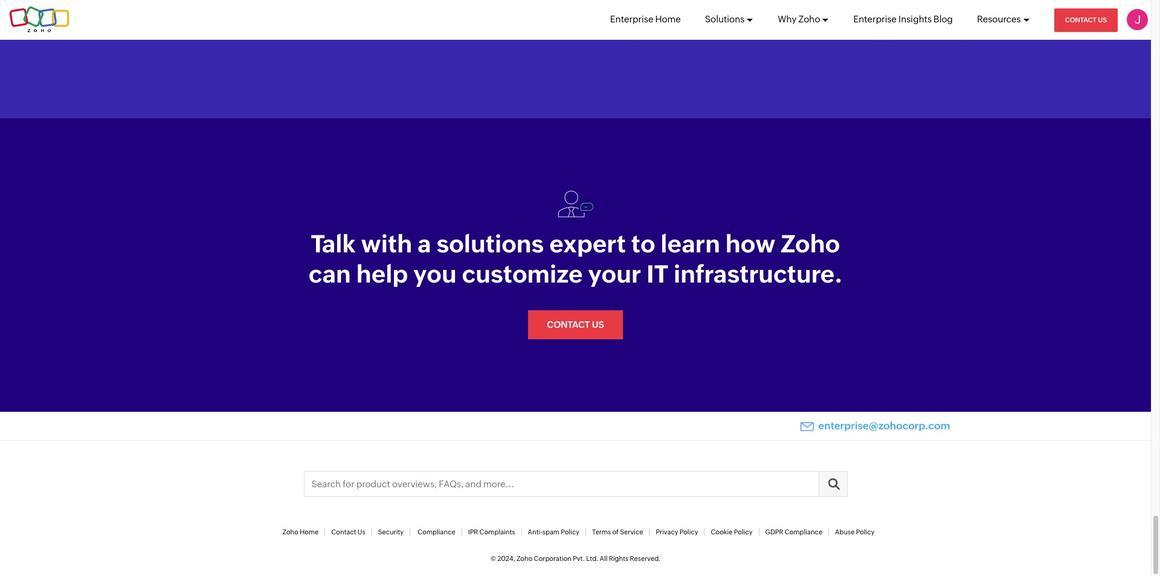 Task type: vqa. For each thing, say whether or not it's contained in the screenshot.
Search For A 250+ Survey Template text field
no



Task type: locate. For each thing, give the bounding box(es) containing it.
contact
[[1066, 16, 1097, 24], [547, 320, 590, 330], [331, 529, 356, 536]]

policy
[[561, 529, 580, 536], [680, 529, 699, 536], [734, 529, 753, 536], [857, 529, 875, 536]]

anti-
[[528, 529, 543, 536]]

2 vertical spatial contact us
[[331, 529, 366, 536]]

ipr
[[468, 529, 478, 536]]

cookie
[[711, 529, 733, 536]]

0 horizontal spatial compliance
[[418, 529, 456, 536]]

0 horizontal spatial us
[[358, 529, 366, 536]]

compliance link
[[418, 529, 456, 536]]

ipr complaints
[[468, 529, 515, 536]]

talk with a solutions expert to learn how zoho can help you customize your it infrastructure.
[[309, 230, 843, 288]]

1 vertical spatial us
[[592, 320, 604, 330]]

contact us link
[[1055, 8, 1118, 32], [529, 311, 623, 340], [331, 529, 366, 536]]

1 enterprise from the left
[[611, 14, 654, 24]]

1 horizontal spatial compliance
[[785, 529, 823, 536]]

abuse policy link
[[836, 529, 875, 536]]

us
[[1099, 16, 1108, 24], [592, 320, 604, 330], [358, 529, 366, 536]]

enterprise for enterprise home
[[611, 14, 654, 24]]

help
[[357, 260, 408, 288]]

compliance right gdpr
[[785, 529, 823, 536]]

1 vertical spatial contact us
[[547, 320, 604, 330]]

talk
[[311, 230, 356, 258]]

to
[[632, 230, 656, 258]]

you
[[414, 260, 457, 288]]

1 vertical spatial contact us link
[[529, 311, 623, 340]]

0 vertical spatial contact
[[1066, 16, 1097, 24]]

0 horizontal spatial enterprise
[[611, 14, 654, 24]]

all
[[600, 556, 608, 563]]

policy for abuse policy
[[857, 529, 875, 536]]

2 policy from the left
[[680, 529, 699, 536]]

home for zoho home
[[300, 529, 319, 536]]

spam
[[543, 529, 560, 536]]

compliance
[[418, 529, 456, 536], [785, 529, 823, 536]]

service
[[620, 529, 644, 536]]

2 enterprise from the left
[[854, 14, 897, 24]]

3 policy from the left
[[734, 529, 753, 536]]

contact us
[[1066, 16, 1108, 24], [547, 320, 604, 330], [331, 529, 366, 536]]

1 horizontal spatial contact us
[[547, 320, 604, 330]]

ipr complaints link
[[468, 529, 515, 536]]

2 horizontal spatial contact us
[[1066, 16, 1108, 24]]

us left james peterson icon
[[1099, 16, 1108, 24]]

enterprise inside enterprise insights blog link
[[854, 14, 897, 24]]

reserved.
[[630, 556, 661, 563]]

us down the your
[[592, 320, 604, 330]]

enterprise insights blog
[[854, 14, 954, 24]]

1 horizontal spatial enterprise
[[854, 14, 897, 24]]

1 compliance from the left
[[418, 529, 456, 536]]

1 vertical spatial home
[[300, 529, 319, 536]]

how
[[726, 230, 776, 258]]

with
[[361, 230, 412, 258]]

2024,
[[498, 556, 516, 563]]

2 vertical spatial us
[[358, 529, 366, 536]]

enterprise home link
[[611, 0, 681, 39]]

customize
[[462, 260, 583, 288]]

us for the leftmost the contact us link
[[358, 529, 366, 536]]

0 vertical spatial home
[[656, 14, 681, 24]]

solutions
[[437, 230, 544, 258]]

0 vertical spatial us
[[1099, 16, 1108, 24]]

policy right cookie on the bottom of the page
[[734, 529, 753, 536]]

of
[[613, 529, 619, 536]]

policy for privacy policy
[[680, 529, 699, 536]]

privacy policy
[[656, 529, 699, 536]]

0 horizontal spatial home
[[300, 529, 319, 536]]

1 horizontal spatial home
[[656, 14, 681, 24]]

gdpr compliance
[[766, 529, 823, 536]]

insights
[[899, 14, 932, 24]]

us left security link
[[358, 529, 366, 536]]

compliance left ipr
[[418, 529, 456, 536]]

infrastructure.
[[674, 260, 843, 288]]

enterprise
[[611, 14, 654, 24], [854, 14, 897, 24]]

©
[[491, 556, 496, 563]]

policy right abuse
[[857, 529, 875, 536]]

0 vertical spatial contact us link
[[1055, 8, 1118, 32]]

enterprise inside enterprise home link
[[611, 14, 654, 24]]

blog
[[934, 14, 954, 24]]

1 horizontal spatial contact
[[547, 320, 590, 330]]

cookie policy link
[[711, 529, 753, 536]]

why zoho
[[778, 14, 821, 24]]

policy right spam
[[561, 529, 580, 536]]

security
[[378, 529, 404, 536]]

enterprise@zohocorp.com
[[819, 420, 951, 432]]

terms
[[592, 529, 611, 536]]

2 vertical spatial contact us link
[[331, 529, 366, 536]]

learn
[[661, 230, 721, 258]]

1 vertical spatial contact
[[547, 320, 590, 330]]

policy right privacy
[[680, 529, 699, 536]]

gdpr
[[766, 529, 784, 536]]

0 horizontal spatial contact
[[331, 529, 356, 536]]

1 horizontal spatial us
[[592, 320, 604, 330]]

rights
[[609, 556, 629, 563]]

Search for product overviews, FAQs, and more... text field
[[304, 472, 847, 497]]

enterprise home
[[611, 14, 681, 24]]

4 policy from the left
[[857, 529, 875, 536]]

expert
[[550, 230, 626, 258]]

2 vertical spatial contact
[[331, 529, 356, 536]]

© 2024, zoho corporation pvt. ltd. all rights reserved.
[[491, 556, 661, 563]]

terms of service
[[592, 529, 644, 536]]

home for enterprise home
[[656, 14, 681, 24]]

2 horizontal spatial us
[[1099, 16, 1108, 24]]

resources
[[978, 14, 1022, 24]]

zoho
[[799, 14, 821, 24], [781, 230, 841, 258], [283, 529, 299, 536], [517, 556, 533, 563]]

home
[[656, 14, 681, 24], [300, 529, 319, 536]]



Task type: describe. For each thing, give the bounding box(es) containing it.
unbeatable tech stack image
[[638, 0, 963, 42]]

enterprise for enterprise insights blog
[[854, 14, 897, 24]]

0 horizontal spatial contact us
[[331, 529, 366, 536]]

anti-spam policy link
[[528, 529, 580, 536]]

privacy policy link
[[656, 529, 699, 536]]

cookie policy
[[711, 529, 753, 536]]

a
[[418, 230, 431, 258]]

why
[[778, 14, 797, 24]]

1 horizontal spatial contact us link
[[529, 311, 623, 340]]

terms of service link
[[592, 529, 644, 536]]

0 vertical spatial contact us
[[1066, 16, 1108, 24]]

2 horizontal spatial contact us link
[[1055, 8, 1118, 32]]

can
[[309, 260, 351, 288]]

policy for cookie policy
[[734, 529, 753, 536]]

privacy
[[656, 529, 679, 536]]

corporation
[[534, 556, 572, 563]]

abuse policy
[[836, 529, 875, 536]]

us for the contact us link to the right
[[1099, 16, 1108, 24]]

2 compliance from the left
[[785, 529, 823, 536]]

enterprise insights blog link
[[854, 0, 954, 39]]

it
[[647, 260, 669, 288]]

ltd.
[[587, 556, 599, 563]]

2 horizontal spatial contact
[[1066, 16, 1097, 24]]

0 horizontal spatial contact us link
[[331, 529, 366, 536]]

zoho home
[[283, 529, 319, 536]]

james peterson image
[[1128, 9, 1149, 30]]

gdpr compliance link
[[766, 529, 823, 536]]

security link
[[378, 529, 404, 536]]

complaints
[[480, 529, 515, 536]]

anti-spam policy
[[528, 529, 580, 536]]

zoho home link
[[283, 529, 319, 536]]

pvt.
[[573, 556, 585, 563]]

us for middle the contact us link
[[592, 320, 604, 330]]

1 policy from the left
[[561, 529, 580, 536]]

solutions
[[705, 14, 745, 24]]

zoho inside talk with a solutions expert to learn how zoho can help you customize your it infrastructure.
[[781, 230, 841, 258]]

zoho enterprise logo image
[[9, 6, 70, 33]]

enterprise@zohocorp.com link
[[801, 420, 951, 432]]

your
[[588, 260, 642, 288]]

abuse
[[836, 529, 855, 536]]



